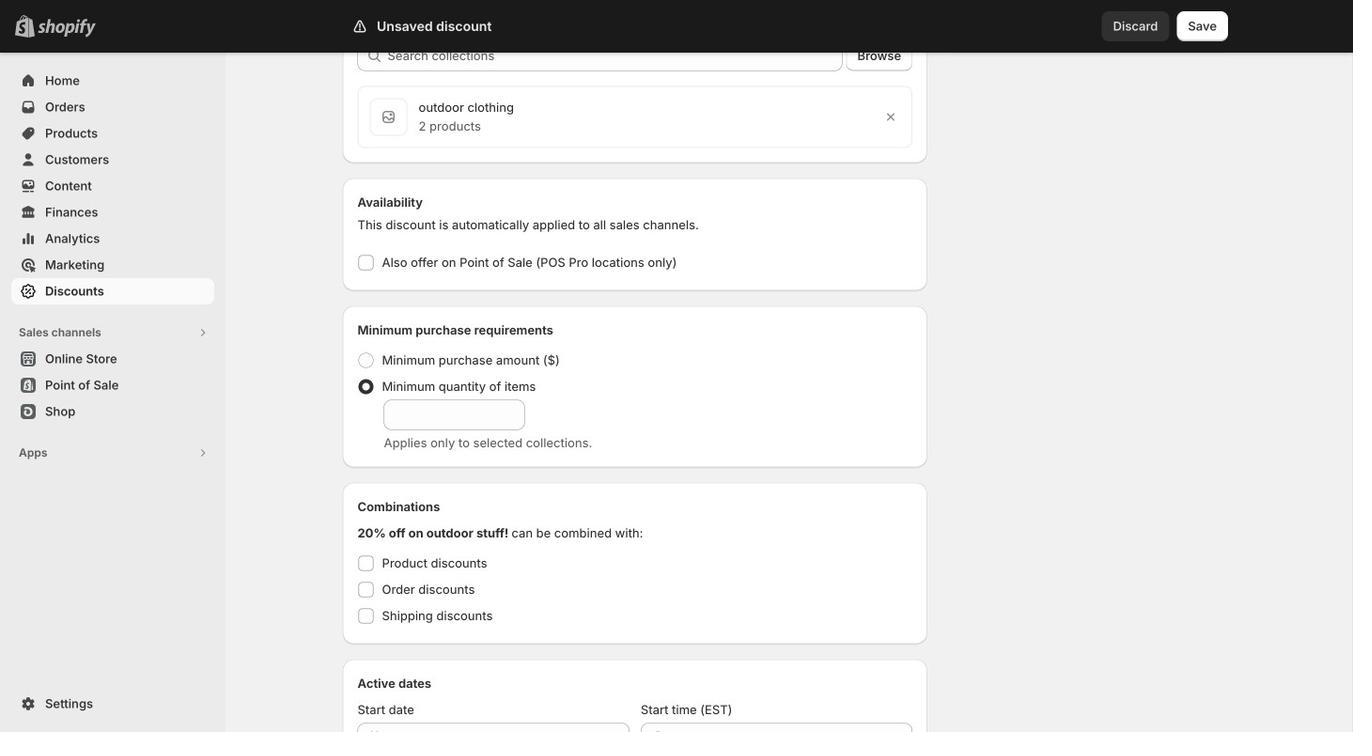 Task type: describe. For each thing, give the bounding box(es) containing it.
shopify image
[[38, 19, 96, 37]]



Task type: locate. For each thing, give the bounding box(es) containing it.
YYYY-MM-DD text field
[[388, 723, 630, 732]]

Search collections text field
[[388, 41, 843, 71]]

None text field
[[384, 400, 525, 430]]

Enter time text field
[[671, 723, 913, 732]]



